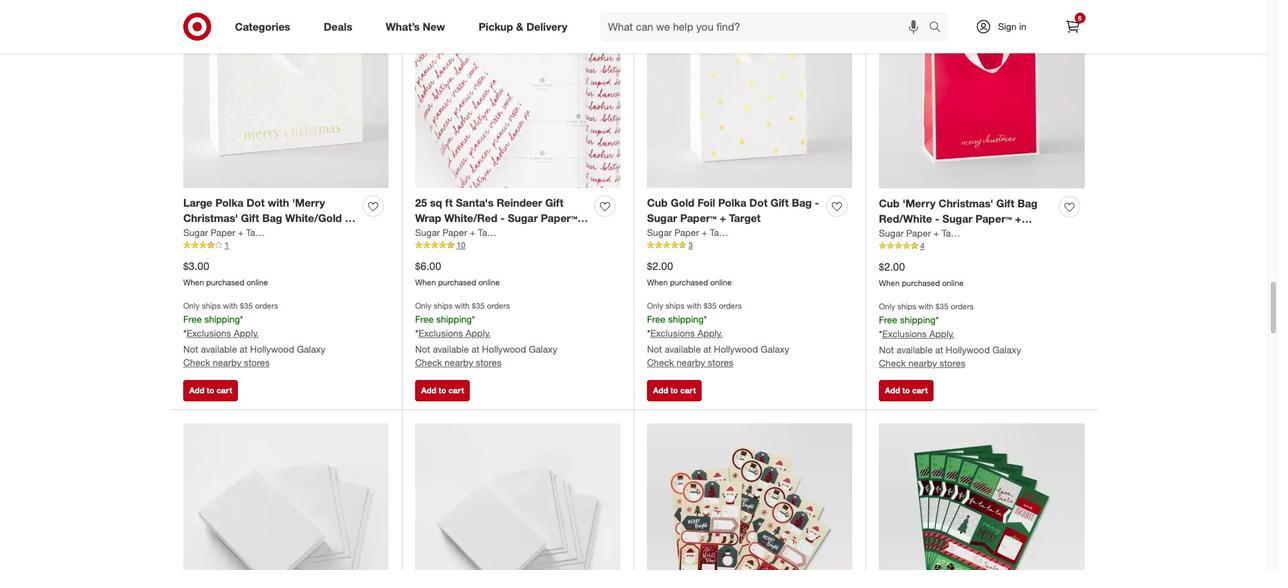 Task type: locate. For each thing, give the bounding box(es) containing it.
-
[[815, 196, 820, 210], [345, 212, 349, 225], [501, 212, 505, 225], [936, 212, 940, 226]]

1 dot from the left
[[247, 196, 265, 210]]

&
[[516, 20, 524, 33]]

0 horizontal spatial bag
[[262, 212, 282, 225]]

1 horizontal spatial christmas'
[[939, 197, 994, 210]]

target up 4 link
[[942, 227, 968, 239]]

galaxy
[[297, 343, 326, 355], [529, 343, 558, 355], [761, 343, 790, 355], [993, 344, 1022, 355]]

3
[[689, 240, 693, 250]]

sugar paper + target up the 3
[[647, 227, 736, 238]]

cub 'merry christmas' gift bag red/white - sugar paper™ + target image
[[879, 0, 1085, 189], [879, 0, 1085, 189]]

sign in link
[[964, 12, 1048, 41]]

$2.00 when purchased online down the 3
[[647, 259, 732, 287]]

1 horizontal spatial polka
[[719, 196, 747, 210]]

$2.00 when purchased online
[[647, 259, 732, 287], [879, 260, 964, 288]]

target down white/gold
[[265, 227, 297, 240]]

cub left gold
[[647, 196, 668, 210]]

hollywood for +
[[482, 343, 526, 355]]

with down 4
[[919, 301, 934, 311]]

orders
[[255, 301, 278, 311], [487, 301, 510, 311], [719, 301, 742, 311], [951, 301, 974, 311]]

'merry up white/gold
[[292, 196, 325, 210]]

exclusions for 25 sq ft santa's reindeer gift wrap white/red - sugar paper™ + target
[[419, 327, 463, 339]]

dot inside cub gold foil polka dot gift bag - sugar paper™ + target
[[750, 196, 768, 210]]

available for large polka dot with 'merry christmas' gift bag white/gold - sugar paper™ + target
[[201, 343, 237, 355]]

3 add to cart from the left
[[653, 386, 696, 396]]

galaxy for paper™
[[297, 343, 326, 355]]

search button
[[923, 12, 955, 44]]

1
[[225, 240, 229, 250]]

paper™ up 4 link
[[976, 212, 1013, 226]]

0 horizontal spatial dot
[[247, 196, 265, 210]]

2 polka from the left
[[719, 196, 747, 210]]

to
[[207, 386, 214, 396], [439, 386, 446, 396], [671, 386, 678, 396], [903, 386, 910, 396]]

gold
[[671, 196, 695, 210]]

0 horizontal spatial polka
[[216, 196, 244, 210]]

polka right "large"
[[216, 196, 244, 210]]

paper up 10
[[443, 227, 467, 238]]

sugar inside large polka dot with 'merry christmas' gift bag white/gold - sugar paper™ + target
[[183, 227, 213, 240]]

target inside cub gold foil polka dot gift bag - sugar paper™ + target
[[729, 212, 761, 225]]

sugar paper + target link up 10
[[415, 226, 504, 239]]

2 to from the left
[[439, 386, 446, 396]]

foil
[[698, 196, 716, 210]]

paper
[[211, 227, 235, 238], [443, 227, 467, 238], [675, 227, 699, 238], [907, 227, 931, 239]]

sugar paper + target up 10
[[415, 227, 504, 238]]

shipping for cub gold foil polka dot gift bag - sugar paper™ + target
[[668, 313, 704, 325]]

purchased
[[206, 277, 244, 287], [438, 277, 476, 287], [670, 277, 708, 287], [902, 278, 940, 288]]

to for cub gold foil polka dot gift bag - sugar paper™ + target
[[671, 386, 678, 396]]

50ct peel & stick santa and snowman christmas gift tag kraft - wondershop™ image
[[647, 423, 853, 570], [647, 423, 853, 570]]

1 horizontal spatial bag
[[792, 196, 812, 210]]

sugar
[[508, 212, 538, 225], [647, 212, 678, 225], [943, 212, 973, 226], [183, 227, 213, 240], [183, 227, 208, 238], [415, 227, 440, 238], [647, 227, 672, 238], [879, 227, 904, 239]]

2 add from the left
[[421, 386, 437, 396]]

gift right reindeer
[[545, 196, 564, 210]]

paper up the 3
[[675, 227, 699, 238]]

target
[[729, 212, 761, 225], [246, 227, 272, 238], [265, 227, 297, 240], [415, 227, 447, 240], [478, 227, 504, 238], [710, 227, 736, 238], [879, 227, 911, 241], [942, 227, 968, 239]]

bag inside cub gold foil polka dot gift bag - sugar paper™ + target
[[792, 196, 812, 210]]

to for 25 sq ft santa's reindeer gift wrap white/red - sugar paper™ + target
[[439, 386, 446, 396]]

check nearby stores button
[[183, 356, 270, 369], [415, 356, 502, 369], [647, 356, 734, 369], [879, 357, 966, 370]]

large
[[183, 196, 213, 210]]

orders down $3.00 when purchased online
[[255, 301, 278, 311]]

add to cart button
[[183, 380, 238, 402], [415, 380, 470, 402], [647, 380, 702, 402], [879, 380, 934, 402]]

target down cub gold foil polka dot gift bag - sugar paper™ + target
[[710, 227, 736, 238]]

when inside the $6.00 when purchased online
[[415, 277, 436, 287]]

$35 for sugar
[[240, 301, 253, 311]]

gift up 4 link
[[997, 197, 1015, 210]]

purchased inside $3.00 when purchased online
[[206, 277, 244, 287]]

stores
[[244, 357, 270, 368], [476, 357, 502, 368], [708, 357, 734, 368], [940, 357, 966, 369]]

nearby for +
[[445, 357, 473, 368]]

0 horizontal spatial christmas'
[[183, 212, 238, 225]]

add to cart button for cub 'merry christmas' gift bag red/white - sugar paper™ + target
[[879, 380, 934, 402]]

with down the $6.00 when purchased online
[[455, 301, 470, 311]]

1 vertical spatial christmas'
[[183, 212, 238, 225]]

purchased down 4
[[902, 278, 940, 288]]

add
[[189, 386, 205, 396], [421, 386, 437, 396], [653, 386, 669, 396], [885, 386, 901, 396]]

paper™ inside large polka dot with 'merry christmas' gift bag white/gold - sugar paper™ + target
[[216, 227, 253, 240]]

ships for large polka dot with 'merry christmas' gift bag white/gold - sugar paper™ + target
[[202, 301, 221, 311]]

add to cart for large polka dot with 'merry christmas' gift bag white/gold - sugar paper™ + target
[[189, 386, 232, 396]]

only ships with $35 orders free shipping * * exclusions apply. not available at hollywood galaxy check nearby stores
[[183, 301, 326, 368], [415, 301, 558, 368], [647, 301, 790, 368], [879, 301, 1022, 369]]

only for large polka dot with 'merry christmas' gift bag white/gold - sugar paper™ + target
[[183, 301, 200, 311]]

available for cub gold foil polka dot gift bag - sugar paper™ + target
[[665, 343, 701, 355]]

add for cub 'merry christmas' gift bag red/white - sugar paper™ + target
[[885, 386, 901, 396]]

1 polka from the left
[[216, 196, 244, 210]]

cub up red/white
[[879, 197, 900, 210]]

exclusions apply. link for cub 'merry christmas' gift bag red/white - sugar paper™ + target
[[883, 328, 955, 339]]

christmas'
[[939, 197, 994, 210], [183, 212, 238, 225]]

add to cart button for cub gold foil polka dot gift bag - sugar paper™ + target
[[647, 380, 702, 402]]

25 sq ft santa's reindeer gift wrap white/red - sugar paper™ + target image
[[415, 0, 621, 188], [415, 0, 621, 188]]

with for cub gold foil polka dot gift bag - sugar paper™ + target
[[687, 301, 702, 311]]

*
[[240, 313, 243, 325], [472, 313, 475, 325], [704, 313, 707, 325], [936, 314, 939, 325], [183, 327, 187, 339], [415, 327, 419, 339], [647, 327, 651, 339], [879, 328, 883, 339]]

paper up 1
[[211, 227, 235, 238]]

orders down 3 link on the top
[[719, 301, 742, 311]]

1 add to cart button from the left
[[183, 380, 238, 402]]

1 to from the left
[[207, 386, 214, 396]]

christmas' up 4 link
[[939, 197, 994, 210]]

polka right foil
[[719, 196, 747, 210]]

2 dot from the left
[[750, 196, 768, 210]]

check for large polka dot with 'merry christmas' gift bag white/gold - sugar paper™ + target
[[183, 357, 210, 368]]

sugar inside cub gold foil polka dot gift bag - sugar paper™ + target
[[647, 212, 678, 225]]

apply. for target
[[698, 327, 723, 339]]

polka inside large polka dot with 'merry christmas' gift bag white/gold - sugar paper™ + target
[[216, 196, 244, 210]]

4 to from the left
[[903, 386, 910, 396]]

only ships with $35 orders free shipping * * exclusions apply. not available at hollywood galaxy check nearby stores for paper™
[[183, 301, 326, 368]]

cub gold foil polka dot gift bag - sugar paper™ + target image
[[647, 0, 853, 188], [647, 0, 853, 188]]

when
[[183, 277, 204, 287], [415, 277, 436, 287], [647, 277, 668, 287], [879, 278, 900, 288]]

gift inside cub 'merry christmas' gift bag red/white - sugar paper™ + target
[[997, 197, 1015, 210]]

orders down 4 link
[[951, 301, 974, 311]]

orders for target
[[719, 301, 742, 311]]

paper for sq
[[443, 227, 467, 238]]

1 add to cart from the left
[[189, 386, 232, 396]]

6 link
[[1058, 12, 1088, 41]]

categories link
[[224, 12, 307, 41]]

with
[[268, 196, 289, 210], [223, 301, 238, 311], [455, 301, 470, 311], [687, 301, 702, 311], [919, 301, 934, 311]]

bag
[[792, 196, 812, 210], [1018, 197, 1038, 210], [262, 212, 282, 225]]

10
[[457, 240, 466, 250]]

0 horizontal spatial $2.00 when purchased online
[[647, 259, 732, 287]]

sugar paper + target link up 1
[[183, 226, 272, 239]]

dot
[[247, 196, 265, 210], [750, 196, 768, 210]]

+ inside cub 'merry christmas' gift bag red/white - sugar paper™ + target
[[1016, 212, 1022, 226]]

1 horizontal spatial cub
[[879, 197, 900, 210]]

when inside $3.00 when purchased online
[[183, 277, 204, 287]]

not for cub gold foil polka dot gift bag - sugar paper™ + target
[[647, 343, 662, 355]]

online down 1 link
[[247, 277, 268, 287]]

4 add to cart from the left
[[885, 386, 928, 396]]

target up 3 link on the top
[[729, 212, 761, 225]]

check for 25 sq ft santa's reindeer gift wrap white/red - sugar paper™ + target
[[415, 357, 442, 368]]

0 horizontal spatial $2.00
[[647, 259, 673, 273]]

apply.
[[234, 327, 259, 339], [466, 327, 491, 339], [698, 327, 723, 339], [930, 328, 955, 339]]

exclusions for cub 'merry christmas' gift bag red/white - sugar paper™ + target
[[883, 328, 927, 339]]

orders down the $6.00 when purchased online
[[487, 301, 510, 311]]

to for cub 'merry christmas' gift bag red/white - sugar paper™ + target
[[903, 386, 910, 396]]

cart
[[217, 386, 232, 396], [449, 386, 464, 396], [681, 386, 696, 396], [913, 386, 928, 396]]

sign in
[[998, 21, 1027, 32]]

what's new link
[[375, 12, 462, 41]]

sugar paper + target link up 4
[[879, 227, 968, 240]]

1 horizontal spatial $2.00 when purchased online
[[879, 260, 964, 288]]

polka
[[216, 196, 244, 210], [719, 196, 747, 210]]

$35
[[240, 301, 253, 311], [472, 301, 485, 311], [704, 301, 717, 311], [936, 301, 949, 311]]

large polka dot with 'merry christmas' gift bag white/gold - sugar paper™ + target link
[[183, 196, 357, 240]]

hollywood for target
[[714, 343, 758, 355]]

cub for cub gold foil polka dot gift bag - sugar paper™ + target
[[647, 196, 668, 210]]

purchased down the 3
[[670, 277, 708, 287]]

+ inside large polka dot with 'merry christmas' gift bag white/gold - sugar paper™ + target
[[256, 227, 262, 240]]

online
[[247, 277, 268, 287], [479, 277, 500, 287], [711, 277, 732, 287], [943, 278, 964, 288]]

cub inside cub gold foil polka dot gift bag - sugar paper™ + target
[[647, 196, 668, 210]]

0 vertical spatial christmas'
[[939, 197, 994, 210]]

target down red/white
[[879, 227, 911, 241]]

cub gold foil polka dot gift bag - sugar paper™ + target link
[[647, 196, 821, 226]]

paper™
[[541, 212, 578, 225], [680, 212, 717, 225], [976, 212, 1013, 226], [216, 227, 253, 240]]

shipping for large polka dot with 'merry christmas' gift bag white/gold - sugar paper™ + target
[[204, 313, 240, 325]]

sugar inside '25 sq ft santa's reindeer gift wrap white/red - sugar paper™ + target'
[[508, 212, 538, 225]]

2 add to cart button from the left
[[415, 380, 470, 402]]

0 horizontal spatial cub
[[647, 196, 668, 210]]

sugar paper + target
[[183, 227, 272, 238], [415, 227, 504, 238], [647, 227, 736, 238], [879, 227, 968, 239]]

cub inside cub 'merry christmas' gift bag red/white - sugar paper™ + target
[[879, 197, 900, 210]]

only ships with $35 orders free shipping * * exclusions apply. not available at hollywood galaxy check nearby stores for target
[[647, 301, 790, 368]]

paper™ inside '25 sq ft santa's reindeer gift wrap white/red - sugar paper™ + target'
[[541, 212, 578, 225]]

4 add to cart button from the left
[[879, 380, 934, 402]]

categories
[[235, 20, 290, 33]]

online down 10 link
[[479, 277, 500, 287]]

deals
[[324, 20, 353, 33]]

1 cart from the left
[[217, 386, 232, 396]]

ships
[[202, 301, 221, 311], [434, 301, 453, 311], [666, 301, 685, 311], [898, 301, 917, 311]]

purchased down $6.00
[[438, 277, 476, 287]]

shipping
[[204, 313, 240, 325], [436, 313, 472, 325], [668, 313, 704, 325], [900, 314, 936, 325]]

- inside cub 'merry christmas' gift bag red/white - sugar paper™ + target
[[936, 212, 940, 226]]

ships for cub 'merry christmas' gift bag red/white - sugar paper™ + target
[[898, 301, 917, 311]]

1 add from the left
[[189, 386, 205, 396]]

nearby for target
[[677, 357, 705, 368]]

with down the 3
[[687, 301, 702, 311]]

available
[[201, 343, 237, 355], [433, 343, 469, 355], [665, 343, 701, 355], [897, 344, 933, 355]]

paper™ up $3.00 when purchased online
[[216, 227, 253, 240]]

exclusions apply. link
[[187, 327, 259, 339], [419, 327, 491, 339], [651, 327, 723, 339], [883, 328, 955, 339]]

target inside '25 sq ft santa's reindeer gift wrap white/red - sugar paper™ + target'
[[415, 227, 447, 240]]

sugar paper + target up 1
[[183, 227, 272, 238]]

add for large polka dot with 'merry christmas' gift bag white/gold - sugar paper™ + target
[[189, 386, 205, 396]]

dot up 3 link on the top
[[750, 196, 768, 210]]

3 add to cart button from the left
[[647, 380, 702, 402]]

sugar paper + target link
[[183, 226, 272, 239], [415, 226, 504, 239], [647, 226, 736, 239], [879, 227, 968, 240]]

4 add from the left
[[885, 386, 901, 396]]

$2.00 when purchased online for target
[[879, 260, 964, 288]]

exclusions
[[187, 327, 231, 339], [419, 327, 463, 339], [651, 327, 695, 339], [883, 328, 927, 339]]

target down wrap
[[415, 227, 447, 240]]

sugar paper + target up 4
[[879, 227, 968, 239]]

3 to from the left
[[671, 386, 678, 396]]

sugar paper + target link up the 3
[[647, 226, 736, 239]]

with for large polka dot with 'merry christmas' gift bag white/gold - sugar paper™ + target
[[223, 301, 238, 311]]

online for -
[[479, 277, 500, 287]]

large polka dot with 'merry christmas' gift bag white/gold - sugar paper™ + target image
[[183, 0, 389, 188], [183, 0, 389, 188]]

online for sugar
[[711, 277, 732, 287]]

purchased for large polka dot with 'merry christmas' gift bag white/gold - sugar paper™ + target
[[206, 277, 244, 287]]

'merry up red/white
[[903, 197, 936, 210]]

$35 for target
[[936, 301, 949, 311]]

with inside large polka dot with 'merry christmas' gift bag white/gold - sugar paper™ + target
[[268, 196, 289, 210]]

1 horizontal spatial 'merry
[[903, 197, 936, 210]]

$2.00 when purchased online down 4
[[879, 260, 964, 288]]

+
[[581, 212, 587, 225], [720, 212, 726, 225], [1016, 212, 1022, 226], [238, 227, 244, 238], [256, 227, 262, 240], [470, 227, 476, 238], [702, 227, 708, 238], [934, 227, 940, 239]]

paper™ down foil
[[680, 212, 717, 225]]

1 link
[[183, 239, 389, 251]]

1 horizontal spatial $2.00
[[879, 260, 905, 273]]

3ct garment christmas gift boxes white - wondershop™ image
[[183, 423, 389, 570]]

gift up 3 link on the top
[[771, 196, 789, 210]]

free for cub gold foil polka dot gift bag - sugar paper™ + target
[[647, 313, 666, 325]]

2 cart from the left
[[449, 386, 464, 396]]

ships for 25 sq ft santa's reindeer gift wrap white/red - sugar paper™ + target
[[434, 301, 453, 311]]

add to cart
[[189, 386, 232, 396], [421, 386, 464, 396], [653, 386, 696, 396], [885, 386, 928, 396]]

0 horizontal spatial 'merry
[[292, 196, 325, 210]]

with down $3.00 when purchased online
[[223, 301, 238, 311]]

2 add to cart from the left
[[421, 386, 464, 396]]

large polka dot with 'merry christmas' gift bag white/gold - sugar paper™ + target
[[183, 196, 349, 240]]

cub
[[647, 196, 668, 210], [879, 197, 900, 210]]

with up white/gold
[[268, 196, 289, 210]]

25 sq ft santa's reindeer gift wrap white/red - sugar paper™ + target
[[415, 196, 587, 240]]

at
[[240, 343, 248, 355], [472, 343, 480, 355], [704, 343, 712, 355], [936, 344, 944, 355]]

gift up 1 link
[[241, 212, 259, 225]]

at for paper™
[[240, 343, 248, 355]]

online inside $3.00 when purchased online
[[247, 277, 268, 287]]

1 horizontal spatial dot
[[750, 196, 768, 210]]

not for cub 'merry christmas' gift bag red/white - sugar paper™ + target
[[879, 344, 894, 355]]

free
[[183, 313, 202, 325], [415, 313, 434, 325], [647, 313, 666, 325], [879, 314, 898, 325]]

sugar paper + target link for sq
[[415, 226, 504, 239]]

nearby
[[213, 357, 241, 368], [445, 357, 473, 368], [677, 357, 705, 368], [909, 357, 937, 369]]

hollywood
[[250, 343, 294, 355], [482, 343, 526, 355], [714, 343, 758, 355], [946, 344, 990, 355]]

purchased for 25 sq ft santa's reindeer gift wrap white/red - sugar paper™ + target
[[438, 277, 476, 287]]

$2.00
[[647, 259, 673, 273], [879, 260, 905, 273]]

exclusions apply. link for 25 sq ft santa's reindeer gift wrap white/red - sugar paper™ + target
[[419, 327, 491, 339]]

paper™ down reindeer
[[541, 212, 578, 225]]

3 add from the left
[[653, 386, 669, 396]]

target inside large polka dot with 'merry christmas' gift bag white/gold - sugar paper™ + target
[[265, 227, 297, 240]]

target inside cub 'merry christmas' gift bag red/white - sugar paper™ + target
[[879, 227, 911, 241]]

online down 4 link
[[943, 278, 964, 288]]

only
[[183, 301, 200, 311], [415, 301, 432, 311], [647, 301, 664, 311], [879, 301, 896, 311]]

not
[[183, 343, 198, 355], [415, 343, 430, 355], [647, 343, 662, 355], [879, 344, 894, 355]]

cart for paper™
[[217, 386, 232, 396]]

online down 3 link on the top
[[711, 277, 732, 287]]

3 cart from the left
[[681, 386, 696, 396]]

purchased down $3.00
[[206, 277, 244, 287]]

'merry
[[292, 196, 325, 210], [903, 197, 936, 210]]

check nearby stores button for +
[[415, 356, 502, 369]]

sugar inside cub 'merry christmas' gift bag red/white - sugar paper™ + target
[[943, 212, 973, 226]]

2 horizontal spatial bag
[[1018, 197, 1038, 210]]

$35 for +
[[704, 301, 717, 311]]

paper up 4
[[907, 227, 931, 239]]

galaxy for target
[[761, 343, 790, 355]]

dot up 1 link
[[247, 196, 265, 210]]

apply. for +
[[466, 327, 491, 339]]

purchased inside the $6.00 when purchased online
[[438, 277, 476, 287]]

online inside the $6.00 when purchased online
[[479, 277, 500, 287]]

free for large polka dot with 'merry christmas' gift bag white/gold - sugar paper™ + target
[[183, 313, 202, 325]]

check
[[183, 357, 210, 368], [415, 357, 442, 368], [647, 357, 674, 368], [879, 357, 906, 369]]

christmas' down "large"
[[183, 212, 238, 225]]

50ct peel & stick christmas gift tag green - wondershop™ image
[[879, 423, 1085, 570], [879, 423, 1085, 570]]

with for 25 sq ft santa's reindeer gift wrap white/red - sugar paper™ + target
[[455, 301, 470, 311]]

gift
[[545, 196, 564, 210], [771, 196, 789, 210], [997, 197, 1015, 210], [241, 212, 259, 225]]



Task type: vqa. For each thing, say whether or not it's contained in the screenshot.


Task type: describe. For each thing, give the bounding box(es) containing it.
exclusions for cub gold foil polka dot gift bag - sugar paper™ + target
[[651, 327, 695, 339]]

santa's
[[456, 196, 494, 210]]

cart for +
[[449, 386, 464, 396]]

sugar paper + target for 'merry
[[879, 227, 968, 239]]

to for large polka dot with 'merry christmas' gift bag white/gold - sugar paper™ + target
[[207, 386, 214, 396]]

$2.00 when purchased online for +
[[647, 259, 732, 287]]

hollywood for paper™
[[250, 343, 294, 355]]

orders for +
[[487, 301, 510, 311]]

check for cub gold foil polka dot gift bag - sugar paper™ + target
[[647, 357, 674, 368]]

search
[[923, 21, 955, 34]]

bag inside cub 'merry christmas' gift bag red/white - sugar paper™ + target
[[1018, 197, 1038, 210]]

when for cub 'merry christmas' gift bag red/white - sugar paper™ + target
[[879, 278, 900, 288]]

sugar paper + target link for gold
[[647, 226, 736, 239]]

cub gold foil polka dot gift bag - sugar paper™ + target
[[647, 196, 820, 225]]

sugar paper + target for polka
[[183, 227, 272, 238]]

what's new
[[386, 20, 445, 33]]

deals link
[[312, 12, 369, 41]]

cart for target
[[681, 386, 696, 396]]

- inside '25 sq ft santa's reindeer gift wrap white/red - sugar paper™ + target'
[[501, 212, 505, 225]]

$35 for paper™
[[472, 301, 485, 311]]

delivery
[[527, 20, 568, 33]]

online for paper™
[[943, 278, 964, 288]]

check for cub 'merry christmas' gift bag red/white - sugar paper™ + target
[[879, 357, 906, 369]]

stores for +
[[476, 357, 502, 368]]

$3.00
[[183, 259, 209, 273]]

nearby for paper™
[[213, 357, 241, 368]]

pickup & delivery link
[[467, 12, 584, 41]]

4 cart from the left
[[913, 386, 928, 396]]

only for cub gold foil polka dot gift bag - sugar paper™ + target
[[647, 301, 664, 311]]

What can we help you find? suggestions appear below search field
[[600, 12, 932, 41]]

shipping for 25 sq ft santa's reindeer gift wrap white/red - sugar paper™ + target
[[436, 313, 472, 325]]

'merry inside large polka dot with 'merry christmas' gift bag white/gold - sugar paper™ + target
[[292, 196, 325, 210]]

paper for polka
[[211, 227, 235, 238]]

$6.00
[[415, 259, 441, 273]]

$3.00 when purchased online
[[183, 259, 268, 287]]

white/red
[[444, 212, 498, 225]]

+ inside '25 sq ft santa's reindeer gift wrap white/red - sugar paper™ + target'
[[581, 212, 587, 225]]

reindeer
[[497, 196, 543, 210]]

orders for paper™
[[255, 301, 278, 311]]

add to cart for 25 sq ft santa's reindeer gift wrap white/red - sugar paper™ + target
[[421, 386, 464, 396]]

'merry inside cub 'merry christmas' gift bag red/white - sugar paper™ + target
[[903, 197, 936, 210]]

dot inside large polka dot with 'merry christmas' gift bag white/gold - sugar paper™ + target
[[247, 196, 265, 210]]

online for white/gold
[[247, 277, 268, 287]]

add for cub gold foil polka dot gift bag - sugar paper™ + target
[[653, 386, 669, 396]]

paper™ inside cub 'merry christmas' gift bag red/white - sugar paper™ + target
[[976, 212, 1013, 226]]

christmas' inside large polka dot with 'merry christmas' gift bag white/gold - sugar paper™ + target
[[183, 212, 238, 225]]

4 link
[[879, 240, 1085, 252]]

paper™ inside cub gold foil polka dot gift bag - sugar paper™ + target
[[680, 212, 717, 225]]

free for 25 sq ft santa's reindeer gift wrap white/red - sugar paper™ + target
[[415, 313, 434, 325]]

stores for target
[[708, 357, 734, 368]]

red/white
[[879, 212, 933, 226]]

only for 25 sq ft santa's reindeer gift wrap white/red - sugar paper™ + target
[[415, 301, 432, 311]]

- inside large polka dot with 'merry christmas' gift bag white/gold - sugar paper™ + target
[[345, 212, 349, 225]]

add to cart button for 25 sq ft santa's reindeer gift wrap white/red - sugar paper™ + target
[[415, 380, 470, 402]]

paper for gold
[[675, 227, 699, 238]]

sq
[[430, 196, 442, 210]]

25 sq ft santa's reindeer gift wrap white/red - sugar paper™ + target link
[[415, 196, 589, 240]]

in
[[1020, 21, 1027, 32]]

bag inside large polka dot with 'merry christmas' gift bag white/gold - sugar paper™ + target
[[262, 212, 282, 225]]

pickup & delivery
[[479, 20, 568, 33]]

stores for paper™
[[244, 357, 270, 368]]

6
[[1079, 14, 1082, 22]]

gift inside large polka dot with 'merry christmas' gift bag white/gold - sugar paper™ + target
[[241, 212, 259, 225]]

when for large polka dot with 'merry christmas' gift bag white/gold - sugar paper™ + target
[[183, 277, 204, 287]]

purchased for cub 'merry christmas' gift bag red/white - sugar paper™ + target
[[902, 278, 940, 288]]

cub 'merry christmas' gift bag red/white - sugar paper™ + target link
[[879, 196, 1054, 241]]

$2.00 for cub 'merry christmas' gift bag red/white - sugar paper™ + target
[[879, 260, 905, 273]]

wrap
[[415, 212, 442, 225]]

ships for cub gold foil polka dot gift bag - sugar paper™ + target
[[666, 301, 685, 311]]

sugar paper + target for gold
[[647, 227, 736, 238]]

add to cart for cub 'merry christmas' gift bag red/white - sugar paper™ + target
[[885, 386, 928, 396]]

exclusions apply. link for cub gold foil polka dot gift bag - sugar paper™ + target
[[651, 327, 723, 339]]

new
[[423, 20, 445, 33]]

add for 25 sq ft santa's reindeer gift wrap white/red - sugar paper™ + target
[[421, 386, 437, 396]]

at for +
[[472, 343, 480, 355]]

check nearby stores button for paper™
[[183, 356, 270, 369]]

25
[[415, 196, 427, 210]]

3 link
[[647, 239, 853, 251]]

exclusions apply. link for large polka dot with 'merry christmas' gift bag white/gold - sugar paper™ + target
[[187, 327, 259, 339]]

4
[[921, 241, 925, 251]]

target down white/red
[[478, 227, 504, 238]]

sugar paper + target link for 'merry
[[879, 227, 968, 240]]

purchased for cub gold foil polka dot gift bag - sugar paper™ + target
[[670, 277, 708, 287]]

with for cub 'merry christmas' gift bag red/white - sugar paper™ + target
[[919, 301, 934, 311]]

+ inside cub gold foil polka dot gift bag - sugar paper™ + target
[[720, 212, 726, 225]]

galaxy for +
[[529, 343, 558, 355]]

pickup
[[479, 20, 513, 33]]

add to cart button for large polka dot with 'merry christmas' gift bag white/gold - sugar paper™ + target
[[183, 380, 238, 402]]

when for 25 sq ft santa's reindeer gift wrap white/red - sugar paper™ + target
[[415, 277, 436, 287]]

only for cub 'merry christmas' gift bag red/white - sugar paper™ + target
[[879, 301, 896, 311]]

at for target
[[704, 343, 712, 355]]

10 link
[[415, 239, 621, 251]]

what's
[[386, 20, 420, 33]]

target up 1 link
[[246, 227, 272, 238]]

add to cart for cub gold foil polka dot gift bag - sugar paper™ + target
[[653, 386, 696, 396]]

when for cub gold foil polka dot gift bag - sugar paper™ + target
[[647, 277, 668, 287]]

polka inside cub gold foil polka dot gift bag - sugar paper™ + target
[[719, 196, 747, 210]]

christmas' inside cub 'merry christmas' gift bag red/white - sugar paper™ + target
[[939, 197, 994, 210]]

sign
[[998, 21, 1017, 32]]

white/gold
[[285, 212, 342, 225]]

gift inside cub gold foil polka dot gift bag - sugar paper™ + target
[[771, 196, 789, 210]]

$2.00 for cub gold foil polka dot gift bag - sugar paper™ + target
[[647, 259, 673, 273]]

gift inside '25 sq ft santa's reindeer gift wrap white/red - sugar paper™ + target'
[[545, 196, 564, 210]]

not for 25 sq ft santa's reindeer gift wrap white/red - sugar paper™ + target
[[415, 343, 430, 355]]

available for 25 sq ft santa's reindeer gift wrap white/red - sugar paper™ + target
[[433, 343, 469, 355]]

check nearby stores button for target
[[647, 356, 734, 369]]

apply. for paper™
[[234, 327, 259, 339]]

cub 'merry christmas' gift bag red/white - sugar paper™ + target
[[879, 197, 1038, 241]]

paper for 'merry
[[907, 227, 931, 239]]

4ct shirt christmas gift box white - wondershop™ image
[[415, 423, 621, 570]]

$6.00 when purchased online
[[415, 259, 500, 287]]

only ships with $35 orders free shipping * * exclusions apply. not available at hollywood galaxy check nearby stores for +
[[415, 301, 558, 368]]

- inside cub gold foil polka dot gift bag - sugar paper™ + target
[[815, 196, 820, 210]]

available for cub 'merry christmas' gift bag red/white - sugar paper™ + target
[[897, 344, 933, 355]]

exclusions for large polka dot with 'merry christmas' gift bag white/gold - sugar paper™ + target
[[187, 327, 231, 339]]

cub for cub 'merry christmas' gift bag red/white - sugar paper™ + target
[[879, 197, 900, 210]]

sugar paper + target for sq
[[415, 227, 504, 238]]

ft
[[445, 196, 453, 210]]

sugar paper + target link for polka
[[183, 226, 272, 239]]

not for large polka dot with 'merry christmas' gift bag white/gold - sugar paper™ + target
[[183, 343, 198, 355]]



